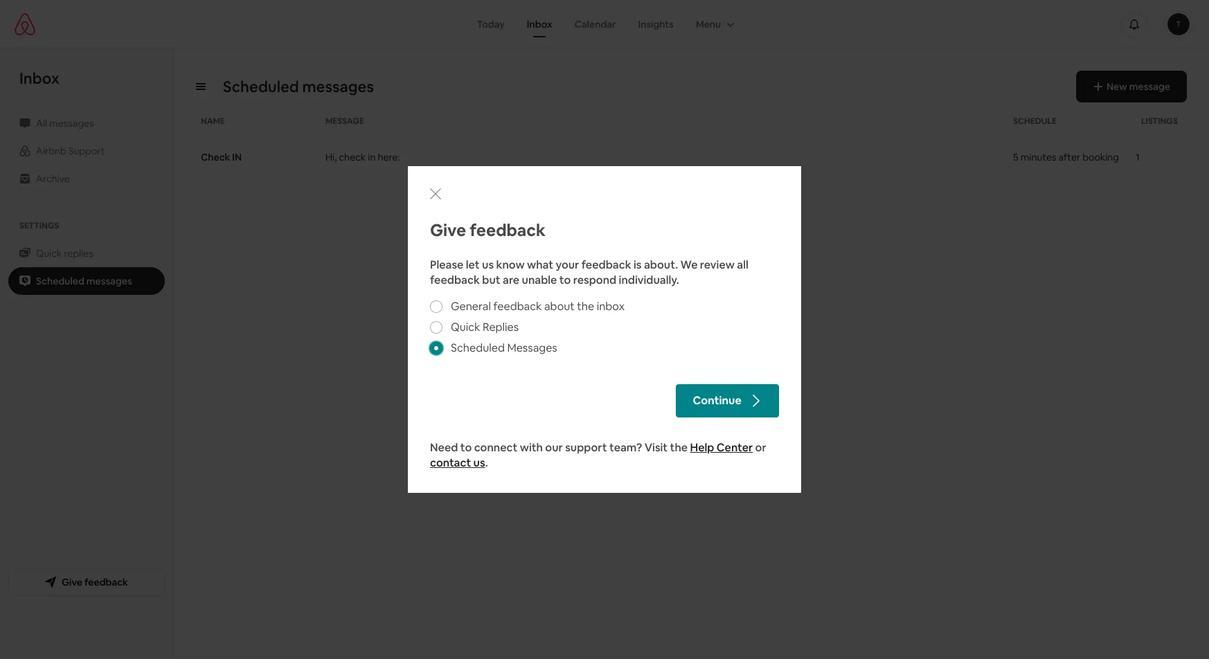 Task type: describe. For each thing, give the bounding box(es) containing it.
review
[[700, 257, 735, 272]]

general feedback about the inbox
[[451, 299, 625, 313]]

all
[[36, 117, 47, 130]]

quick replies button
[[8, 240, 165, 267]]

please
[[430, 257, 464, 272]]

replies
[[483, 320, 519, 334]]

after
[[1059, 151, 1081, 164]]

message
[[326, 116, 364, 127]]

quick for quick replies
[[451, 320, 480, 334]]

1 horizontal spatial give
[[430, 219, 466, 241]]

general
[[451, 299, 491, 313]]

hi, check in here:
[[326, 151, 400, 164]]

our
[[545, 440, 563, 455]]

hi,
[[326, 151, 337, 164]]

quick replies
[[451, 320, 519, 334]]

to inside "need to connect with our support team? visit the help center or contact us ."
[[460, 440, 472, 455]]

are
[[503, 273, 520, 287]]

connect
[[474, 440, 518, 455]]

help center link
[[690, 440, 753, 455]]

0 vertical spatial give feedback
[[430, 219, 546, 241]]

us inside please let us know what your feedback is about. we review all feedback but are unable to respond individually.
[[482, 257, 494, 272]]

name
[[201, 116, 225, 127]]

what
[[527, 257, 553, 272]]

schedule
[[1013, 116, 1057, 127]]

1 horizontal spatial scheduled messages
[[223, 77, 374, 96]]

airbnb support
[[36, 145, 105, 157]]

in
[[232, 151, 242, 164]]

quick replies
[[36, 247, 93, 260]]

check
[[201, 151, 230, 164]]

minutes
[[1021, 151, 1057, 164]]

give feedback button
[[8, 568, 165, 596]]

inbox link
[[516, 11, 564, 37]]

the inside "need to connect with our support team? visit the help center or contact us ."
[[670, 440, 688, 455]]

calendar
[[575, 18, 616, 30]]

know
[[496, 257, 525, 272]]

today
[[477, 18, 505, 30]]

inbox
[[597, 299, 625, 313]]

scheduled messages
[[451, 340, 557, 355]]

center
[[717, 440, 753, 455]]

insights link
[[627, 11, 685, 37]]

0 horizontal spatial inbox
[[19, 69, 59, 88]]

.
[[485, 455, 488, 470]]

here:
[[378, 151, 400, 164]]

archive
[[36, 172, 70, 185]]

messages
[[507, 340, 557, 355]]

about.
[[644, 257, 678, 272]]

calendar link
[[564, 11, 627, 37]]

your
[[556, 257, 579, 272]]

feedback inside give feedback button
[[84, 576, 128, 588]]

check in
[[201, 151, 242, 164]]

but
[[482, 273, 501, 287]]

scheduled messages button
[[8, 267, 165, 295]]

0 vertical spatial inbox
[[527, 18, 553, 30]]



Task type: locate. For each thing, give the bounding box(es) containing it.
0 vertical spatial messages
[[302, 77, 374, 96]]

2 horizontal spatial scheduled
[[451, 340, 505, 355]]

to inside please let us know what your feedback is about. we review all feedback but are unable to respond individually.
[[560, 273, 571, 287]]

individually.
[[619, 273, 679, 287]]

visit
[[645, 440, 668, 455]]

scheduled down the quick replies
[[451, 340, 505, 355]]

scheduled messages
[[223, 77, 374, 96], [36, 275, 132, 287]]

all
[[737, 257, 749, 272]]

1 vertical spatial quick
[[451, 320, 480, 334]]

give feedback
[[430, 219, 546, 241], [62, 576, 128, 588]]

quick for quick replies
[[36, 247, 62, 260]]

the right visit
[[670, 440, 688, 455]]

us right let
[[482, 257, 494, 272]]

replies
[[64, 247, 93, 260]]

quick down general
[[451, 320, 480, 334]]

messages
[[302, 77, 374, 96], [49, 117, 94, 130], [86, 275, 132, 287]]

give
[[430, 219, 466, 241], [62, 576, 82, 588]]

feedback
[[470, 219, 546, 241], [582, 257, 631, 272], [430, 273, 480, 287], [493, 299, 542, 313], [84, 576, 128, 588]]

messages down quick replies button
[[86, 275, 132, 287]]

with
[[520, 440, 543, 455]]

inbox right today
[[527, 18, 553, 30]]

1 vertical spatial the
[[670, 440, 688, 455]]

check
[[339, 151, 366, 164]]

scheduled
[[223, 77, 299, 96], [36, 275, 84, 287], [451, 340, 505, 355]]

booking
[[1083, 151, 1119, 164]]

0 vertical spatial give
[[430, 219, 466, 241]]

support
[[68, 145, 105, 157]]

0 horizontal spatial the
[[577, 299, 594, 313]]

archive button
[[8, 165, 165, 193]]

1 vertical spatial give
[[62, 576, 82, 588]]

scheduled messages up message
[[223, 77, 374, 96]]

continue
[[693, 393, 742, 408]]

airbnb support button
[[8, 137, 165, 165]]

airbnb
[[36, 145, 66, 157]]

1 horizontal spatial inbox
[[527, 18, 553, 30]]

inbox up all
[[19, 69, 59, 88]]

0 horizontal spatial scheduled messages
[[36, 275, 132, 287]]

us inside "need to connect with our support team? visit the help center or contact us ."
[[474, 455, 485, 470]]

to up contact us link
[[460, 440, 472, 455]]

2 vertical spatial scheduled
[[451, 340, 505, 355]]

0 vertical spatial to
[[560, 273, 571, 287]]

scheduled up name
[[223, 77, 299, 96]]

1 vertical spatial messages
[[49, 117, 94, 130]]

0 horizontal spatial to
[[460, 440, 472, 455]]

contact
[[430, 455, 471, 470]]

1
[[1136, 151, 1140, 164]]

1 horizontal spatial the
[[670, 440, 688, 455]]

insights
[[638, 18, 674, 30]]

1 vertical spatial to
[[460, 440, 472, 455]]

us
[[482, 257, 494, 272], [474, 455, 485, 470]]

settings
[[19, 220, 59, 231]]

messages for 'all messages' button
[[49, 117, 94, 130]]

1 horizontal spatial scheduled
[[223, 77, 299, 96]]

quick
[[36, 247, 62, 260], [451, 320, 480, 334]]

help
[[690, 440, 714, 455]]

let
[[466, 257, 480, 272]]

1 horizontal spatial quick
[[451, 320, 480, 334]]

0 vertical spatial us
[[482, 257, 494, 272]]

support
[[565, 440, 607, 455]]

continue button
[[676, 384, 779, 417]]

the left inbox
[[577, 299, 594, 313]]

us down connect
[[474, 455, 485, 470]]

all messages button
[[8, 109, 165, 137]]

messages up airbnb support
[[49, 117, 94, 130]]

0 horizontal spatial scheduled
[[36, 275, 84, 287]]

to down the your
[[560, 273, 571, 287]]

we
[[681, 257, 698, 272]]

give feedback inside give feedback button
[[62, 576, 128, 588]]

2 vertical spatial messages
[[86, 275, 132, 287]]

messages for scheduled messages button
[[86, 275, 132, 287]]

messages up message
[[302, 77, 374, 96]]

scheduled messages down quick replies button
[[36, 275, 132, 287]]

need to connect with our support team? visit the help center or contact us .
[[430, 440, 767, 470]]

inbox
[[527, 18, 553, 30], [19, 69, 59, 88]]

1 vertical spatial scheduled messages
[[36, 275, 132, 287]]

quick inside button
[[36, 247, 62, 260]]

0 vertical spatial scheduled
[[223, 77, 299, 96]]

give inside button
[[62, 576, 82, 588]]

1 horizontal spatial to
[[560, 273, 571, 287]]

0 vertical spatial the
[[577, 299, 594, 313]]

0 vertical spatial scheduled messages
[[223, 77, 374, 96]]

5
[[1013, 151, 1019, 164]]

0 horizontal spatial give feedback
[[62, 576, 128, 588]]

the
[[577, 299, 594, 313], [670, 440, 688, 455]]

scheduled down quick replies
[[36, 275, 84, 287]]

1 vertical spatial give feedback
[[62, 576, 128, 588]]

or
[[755, 440, 767, 455]]

0 horizontal spatial give
[[62, 576, 82, 588]]

listings
[[1142, 116, 1178, 127]]

0 vertical spatial quick
[[36, 247, 62, 260]]

5 minutes after booking
[[1013, 151, 1119, 164]]

group
[[685, 11, 743, 37]]

1 vertical spatial us
[[474, 455, 485, 470]]

about
[[544, 299, 575, 313]]

today link
[[466, 11, 516, 37]]

scheduled messages inside scheduled messages button
[[36, 275, 132, 287]]

respond
[[573, 273, 617, 287]]

please let us know what your feedback is about. we review all feedback but are unable to respond individually.
[[430, 257, 749, 287]]

contact us link
[[430, 455, 485, 470]]

to
[[560, 273, 571, 287], [460, 440, 472, 455]]

need
[[430, 440, 458, 455]]

in
[[368, 151, 376, 164]]

is
[[634, 257, 642, 272]]

quick down settings
[[36, 247, 62, 260]]

team?
[[610, 440, 642, 455]]

1 vertical spatial scheduled
[[36, 275, 84, 287]]

0 horizontal spatial quick
[[36, 247, 62, 260]]

1 vertical spatial inbox
[[19, 69, 59, 88]]

scheduled inside scheduled messages button
[[36, 275, 84, 287]]

all messages
[[36, 117, 94, 130]]

1 horizontal spatial give feedback
[[430, 219, 546, 241]]

unable
[[522, 273, 557, 287]]



Task type: vqa. For each thing, say whether or not it's contained in the screenshot.
booking
yes



